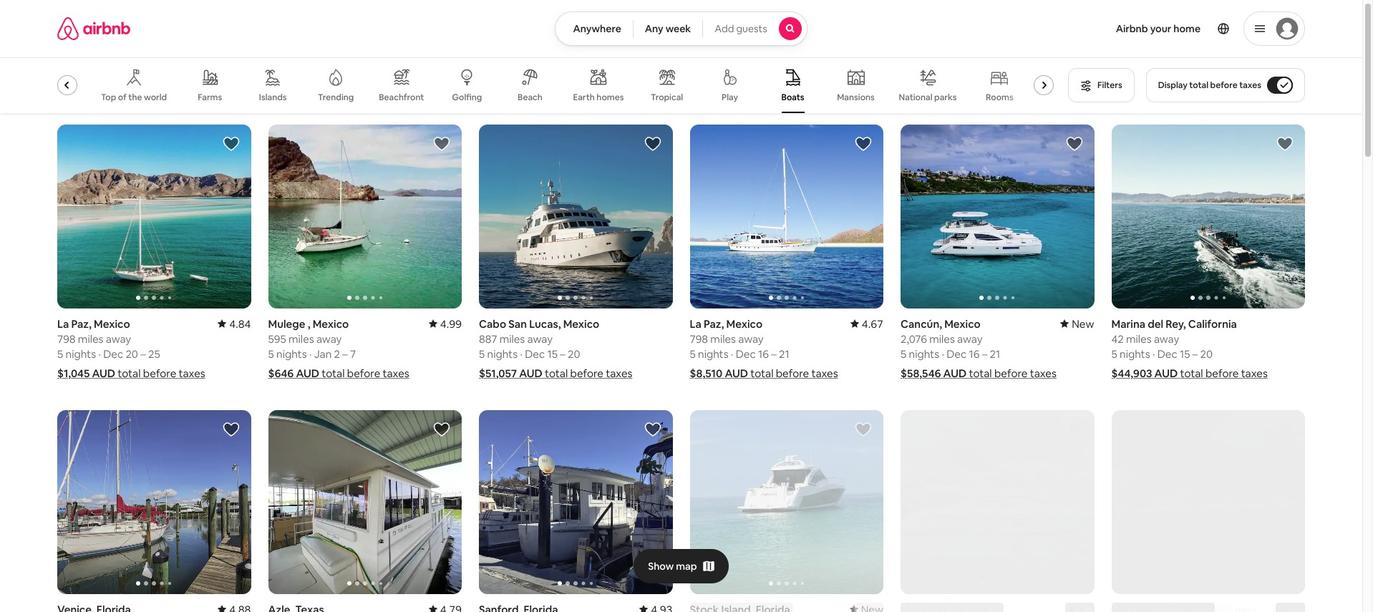 Task type: locate. For each thing, give the bounding box(es) containing it.
15 for 887 miles away
[[547, 347, 558, 361]]

20 inside cabo san lucas, mexico 887 miles away 5 nights · dec 15 – 20 $51,057 aud total before taxes
[[568, 347, 580, 361]]

tropical
[[651, 92, 683, 103]]

798 inside la paz, mexico 798 miles away 5 nights · dec 20 – 25 $1,045 aud total before taxes
[[57, 332, 76, 346]]

5 5 from the left
[[901, 347, 907, 361]]

5 up $1,045 aud
[[57, 347, 63, 361]]

0 horizontal spatial 21
[[779, 347, 790, 361]]

airbnb
[[1116, 22, 1148, 35]]

new place to stay image
[[1061, 317, 1095, 331], [850, 603, 884, 612]]

5 down 595
[[268, 347, 274, 361]]

798 inside la paz, mexico 798 miles away 5 nights · dec 16 – 21 $8,510 aud total before taxes
[[690, 332, 708, 346]]

$646 aud
[[268, 367, 319, 380]]

7
[[350, 347, 356, 361]]

5 · from the left
[[942, 347, 944, 361]]

add to wishlist: mulege , mexico image
[[433, 135, 450, 153]]

0 horizontal spatial 798
[[57, 332, 76, 346]]

beach
[[518, 92, 543, 103]]

paz, up $1,045 aud
[[71, 317, 92, 331]]

2 – from the left
[[342, 347, 348, 361]]

5 inside mulege , mexico 595 miles away 5 nights · jan 2 – 7 $646 aud total before taxes
[[268, 347, 274, 361]]

1 16 from the left
[[758, 347, 769, 361]]

miles inside marina del rey, california 42 miles away 5 nights · dec 15 – 20 $44,903 aud total before taxes
[[1126, 332, 1152, 346]]

1 nights from the left
[[66, 347, 96, 361]]

21 inside la paz, mexico 798 miles away 5 nights · dec 16 – 21 $8,510 aud total before taxes
[[779, 347, 790, 361]]

0 horizontal spatial 20
[[126, 347, 138, 361]]

2 16 from the left
[[969, 347, 980, 361]]

beachfront
[[379, 92, 424, 103]]

total inside cancún, mexico 2,076 miles away 5 nights · dec 16 – 21 $58,546 aud total before taxes
[[969, 367, 992, 380]]

15 down rey,
[[1180, 347, 1190, 361]]

mexico right lucas,
[[563, 317, 600, 331]]

15 inside marina del rey, california 42 miles away 5 nights · dec 15 – 20 $44,903 aud total before taxes
[[1180, 347, 1190, 361]]

miles up $1,045 aud
[[78, 332, 103, 346]]

1 horizontal spatial 20
[[568, 347, 580, 361]]

nights down 2,076
[[909, 347, 940, 361]]

,
[[308, 317, 310, 331]]

4 5 from the left
[[690, 347, 696, 361]]

5 miles from the left
[[930, 332, 955, 346]]

21 inside cancún, mexico 2,076 miles away 5 nights · dec 16 – 21 $58,546 aud total before taxes
[[990, 347, 1000, 361]]

airbnb your home link
[[1108, 14, 1210, 44]]

5 away from the left
[[958, 332, 983, 346]]

$1,045 aud
[[57, 367, 115, 380]]

taxes inside mulege , mexico 595 miles away 5 nights · jan 2 – 7 $646 aud total before taxes
[[383, 367, 409, 380]]

add to wishlist: huntington beach, california image
[[1277, 421, 1294, 438]]

dec
[[103, 347, 123, 361], [525, 347, 545, 361], [736, 347, 756, 361], [947, 347, 967, 361], [1158, 347, 1178, 361]]

5 inside marina del rey, california 42 miles away 5 nights · dec 15 – 20 $44,903 aud total before taxes
[[1112, 347, 1118, 361]]

taxes inside cancún, mexico 2,076 miles away 5 nights · dec 16 – 21 $58,546 aud total before taxes
[[1030, 367, 1057, 380]]

total inside la paz, mexico 798 miles away 5 nights · dec 20 – 25 $1,045 aud total before taxes
[[118, 367, 141, 380]]

mexico inside la paz, mexico 798 miles away 5 nights · dec 20 – 25 $1,045 aud total before taxes
[[94, 317, 130, 331]]

· up "$8,510 aud"
[[731, 347, 734, 361]]

miles up "$8,510 aud"
[[711, 332, 736, 346]]

before inside la paz, mexico 798 miles away 5 nights · dec 16 – 21 $8,510 aud total before taxes
[[776, 367, 809, 380]]

5 up "$8,510 aud"
[[690, 347, 696, 361]]

1 horizontal spatial la
[[690, 317, 702, 331]]

la inside la paz, mexico 798 miles away 5 nights · dec 16 – 21 $8,510 aud total before taxes
[[690, 317, 702, 331]]

mexico right ,
[[313, 317, 349, 331]]

3 away from the left
[[527, 332, 553, 346]]

5 down 2,076
[[901, 347, 907, 361]]

· left jan
[[309, 347, 312, 361]]

6 away from the left
[[1154, 332, 1180, 346]]

profile element
[[825, 0, 1305, 57]]

dec up $51,057 aud on the bottom
[[525, 347, 545, 361]]

4 – from the left
[[771, 347, 777, 361]]

la up $1,045 aud
[[57, 317, 69, 331]]

4.93 out of 5 average rating image
[[640, 603, 673, 612]]

san
[[509, 317, 527, 331]]

nights inside cabo san lucas, mexico 887 miles away 5 nights · dec 15 – 20 $51,057 aud total before taxes
[[487, 347, 518, 361]]

total inside cabo san lucas, mexico 887 miles away 5 nights · dec 15 – 20 $51,057 aud total before taxes
[[545, 367, 568, 380]]

15
[[547, 347, 558, 361], [1180, 347, 1190, 361]]

group
[[38, 57, 1060, 113], [57, 125, 251, 309], [268, 125, 462, 309], [479, 125, 673, 309], [690, 125, 884, 309], [901, 125, 1095, 309], [1112, 125, 1305, 309], [57, 410, 251, 594], [268, 410, 462, 594], [479, 410, 673, 594], [690, 410, 884, 594], [901, 410, 1095, 594], [1112, 410, 1305, 594]]

6 5 from the left
[[1112, 347, 1118, 361]]

–
[[140, 347, 146, 361], [342, 347, 348, 361], [560, 347, 565, 361], [771, 347, 777, 361], [982, 347, 988, 361], [1193, 347, 1198, 361]]

miles down ,
[[289, 332, 314, 346]]

dec up $44,903 aud
[[1158, 347, 1178, 361]]

2 21 from the left
[[990, 347, 1000, 361]]

before
[[1211, 79, 1238, 91], [143, 367, 176, 380], [347, 367, 380, 380], [570, 367, 604, 380], [776, 367, 809, 380], [995, 367, 1028, 380], [1206, 367, 1239, 380]]

la for la paz, mexico 798 miles away 5 nights · dec 20 – 25 $1,045 aud total before taxes
[[57, 317, 69, 331]]

2,076
[[901, 332, 927, 346]]

add guests button
[[703, 11, 807, 46]]

15 inside cabo san lucas, mexico 887 miles away 5 nights · dec 15 – 20 $51,057 aud total before taxes
[[547, 347, 558, 361]]

mexico
[[94, 317, 130, 331], [313, 317, 349, 331], [563, 317, 600, 331], [727, 317, 763, 331], [945, 317, 981, 331]]

mexico up $1,045 aud
[[94, 317, 130, 331]]

1 horizontal spatial new place to stay image
[[1061, 317, 1095, 331]]

1 horizontal spatial 15
[[1180, 347, 1190, 361]]

21
[[779, 347, 790, 361], [990, 347, 1000, 361]]

miles down cancún,
[[930, 332, 955, 346]]

top of the world
[[101, 92, 167, 103]]

5 dec from the left
[[1158, 347, 1178, 361]]

away down rey,
[[1154, 332, 1180, 346]]

mexico inside cancún, mexico 2,076 miles away 5 nights · dec 16 – 21 $58,546 aud total before taxes
[[945, 317, 981, 331]]

5 down '887'
[[479, 347, 485, 361]]

798 for la paz, mexico 798 miles away 5 nights · dec 16 – 21 $8,510 aud total before taxes
[[690, 332, 708, 346]]

display total before taxes
[[1158, 79, 1262, 91]]

3 dec from the left
[[736, 347, 756, 361]]

dec inside la paz, mexico 798 miles away 5 nights · dec 16 – 21 $8,510 aud total before taxes
[[736, 347, 756, 361]]

paz, up "$8,510 aud"
[[704, 317, 724, 331]]

the
[[128, 92, 142, 103]]

– inside cancún, mexico 2,076 miles away 5 nights · dec 16 – 21 $58,546 aud total before taxes
[[982, 347, 988, 361]]

3 20 from the left
[[1201, 347, 1213, 361]]

5 – from the left
[[982, 347, 988, 361]]

0 horizontal spatial 15
[[547, 347, 558, 361]]

2 horizontal spatial 20
[[1201, 347, 1213, 361]]

away inside cancún, mexico 2,076 miles away 5 nights · dec 16 – 21 $58,546 aud total before taxes
[[958, 332, 983, 346]]

lucas,
[[529, 317, 561, 331]]

5 inside la paz, mexico 798 miles away 5 nights · dec 20 – 25 $1,045 aud total before taxes
[[57, 347, 63, 361]]

miles down marina
[[1126, 332, 1152, 346]]

paz, inside la paz, mexico 798 miles away 5 nights · dec 16 – 21 $8,510 aud total before taxes
[[704, 317, 724, 331]]

mexico for $1,045 aud
[[94, 317, 130, 331]]

miles
[[78, 332, 103, 346], [289, 332, 314, 346], [500, 332, 525, 346], [711, 332, 736, 346], [930, 332, 955, 346], [1126, 332, 1152, 346]]

total right $58,546 aud
[[969, 367, 992, 380]]

2 miles from the left
[[289, 332, 314, 346]]

anywhere
[[573, 22, 621, 35]]

· up $58,546 aud
[[942, 347, 944, 361]]

paz, inside la paz, mexico 798 miles away 5 nights · dec 20 – 25 $1,045 aud total before taxes
[[71, 317, 92, 331]]

away up $58,546 aud
[[958, 332, 983, 346]]

nights down '887'
[[487, 347, 518, 361]]

42
[[1112, 332, 1124, 346]]

miles inside la paz, mexico 798 miles away 5 nights · dec 20 – 25 $1,045 aud total before taxes
[[78, 332, 103, 346]]

mexico inside mulege , mexico 595 miles away 5 nights · jan 2 – 7 $646 aud total before taxes
[[313, 317, 349, 331]]

2 paz, from the left
[[704, 317, 724, 331]]

2 20 from the left
[[568, 347, 580, 361]]

2 nights from the left
[[276, 347, 307, 361]]

· up $51,057 aud on the bottom
[[520, 347, 523, 361]]

away up jan
[[316, 332, 342, 346]]

paz,
[[71, 317, 92, 331], [704, 317, 724, 331]]

away up $1,045 aud
[[106, 332, 131, 346]]

798
[[57, 332, 76, 346], [690, 332, 708, 346]]

miles inside la paz, mexico 798 miles away 5 nights · dec 16 – 21 $8,510 aud total before taxes
[[711, 332, 736, 346]]

6 – from the left
[[1193, 347, 1198, 361]]

away inside cabo san lucas, mexico 887 miles away 5 nights · dec 15 – 20 $51,057 aud total before taxes
[[527, 332, 553, 346]]

1 20 from the left
[[126, 347, 138, 361]]

0 horizontal spatial 16
[[758, 347, 769, 361]]

homes
[[597, 92, 624, 103]]

· up $1,045 aud
[[98, 347, 101, 361]]

la paz, mexico 798 miles away 5 nights · dec 16 – 21 $8,510 aud total before taxes
[[690, 317, 838, 380]]

add to wishlist: stock island, florida image
[[855, 421, 872, 438]]

595
[[268, 332, 286, 346]]

6 nights from the left
[[1120, 347, 1150, 361]]

2 mexico from the left
[[313, 317, 349, 331]]

farms
[[198, 92, 222, 103]]

0 horizontal spatial la
[[57, 317, 69, 331]]

3 – from the left
[[560, 347, 565, 361]]

taxes inside cabo san lucas, mexico 887 miles away 5 nights · dec 15 – 20 $51,057 aud total before taxes
[[606, 367, 633, 380]]

5 down 42
[[1112, 347, 1118, 361]]

20 inside marina del rey, california 42 miles away 5 nights · dec 15 – 20 $44,903 aud total before taxes
[[1201, 347, 1213, 361]]

total inside mulege , mexico 595 miles away 5 nights · jan 2 – 7 $646 aud total before taxes
[[322, 367, 345, 380]]

16
[[758, 347, 769, 361], [969, 347, 980, 361]]

add to wishlist: cabo san lucas, mexico image
[[644, 135, 661, 153]]

miles inside cabo san lucas, mexico 887 miles away 5 nights · dec 15 – 20 $51,057 aud total before taxes
[[500, 332, 525, 346]]

jan
[[314, 347, 332, 361]]

2 15 from the left
[[1180, 347, 1190, 361]]

1 798 from the left
[[57, 332, 76, 346]]

4 · from the left
[[731, 347, 734, 361]]

before inside cabo san lucas, mexico 887 miles away 5 nights · dec 15 – 20 $51,057 aud total before taxes
[[570, 367, 604, 380]]

mexico up "$8,510 aud"
[[727, 317, 763, 331]]

guests
[[736, 22, 767, 35]]

filters
[[1098, 79, 1123, 91]]

dec inside cancún, mexico 2,076 miles away 5 nights · dec 16 – 21 $58,546 aud total before taxes
[[947, 347, 967, 361]]

taxes
[[1240, 79, 1262, 91], [179, 367, 205, 380], [383, 367, 409, 380], [606, 367, 633, 380], [812, 367, 838, 380], [1030, 367, 1057, 380], [1241, 367, 1268, 380]]

total right "$8,510 aud"
[[751, 367, 774, 380]]

1 horizontal spatial 21
[[990, 347, 1000, 361]]

3 mexico from the left
[[563, 317, 600, 331]]

marina
[[1112, 317, 1146, 331]]

away down lucas,
[[527, 332, 553, 346]]

nights up $1,045 aud
[[66, 347, 96, 361]]

miles down the san
[[500, 332, 525, 346]]

16 inside cancún, mexico 2,076 miles away 5 nights · dec 16 – 21 $58,546 aud total before taxes
[[969, 347, 980, 361]]

display
[[1158, 79, 1188, 91]]

dec up $58,546 aud
[[947, 347, 967, 361]]

1 21 from the left
[[779, 347, 790, 361]]

nights
[[66, 347, 96, 361], [276, 347, 307, 361], [487, 347, 518, 361], [698, 347, 729, 361], [909, 347, 940, 361], [1120, 347, 1150, 361]]

1 away from the left
[[106, 332, 131, 346]]

4.67
[[862, 317, 884, 331]]

5 mexico from the left
[[945, 317, 981, 331]]

away
[[106, 332, 131, 346], [316, 332, 342, 346], [527, 332, 553, 346], [739, 332, 764, 346], [958, 332, 983, 346], [1154, 332, 1180, 346]]

$58,546 aud
[[901, 367, 967, 380]]

total right $44,903 aud
[[1180, 367, 1204, 380]]

1 mexico from the left
[[94, 317, 130, 331]]

any week button
[[633, 11, 703, 46]]

3 · from the left
[[520, 347, 523, 361]]

total inside marina del rey, california 42 miles away 5 nights · dec 15 – 20 $44,903 aud total before taxes
[[1180, 367, 1204, 380]]

1 paz, from the left
[[71, 317, 92, 331]]

5
[[57, 347, 63, 361], [268, 347, 274, 361], [479, 347, 485, 361], [690, 347, 696, 361], [901, 347, 907, 361], [1112, 347, 1118, 361]]

mulege
[[268, 317, 305, 331]]

2 dec from the left
[[525, 347, 545, 361]]

20 for 887
[[568, 347, 580, 361]]

4 mexico from the left
[[727, 317, 763, 331]]

3 nights from the left
[[487, 347, 518, 361]]

4.84 out of 5 average rating image
[[218, 317, 251, 331]]

4 dec from the left
[[947, 347, 967, 361]]

5 inside la paz, mexico 798 miles away 5 nights · dec 16 – 21 $8,510 aud total before taxes
[[690, 347, 696, 361]]

dec up "$8,510 aud"
[[736, 347, 756, 361]]

cabo
[[479, 317, 506, 331]]

total down 2
[[322, 367, 345, 380]]

20
[[126, 347, 138, 361], [568, 347, 580, 361], [1201, 347, 1213, 361]]

of
[[118, 92, 127, 103]]

4.88 out of 5 average rating image
[[218, 603, 251, 612]]

1 horizontal spatial 16
[[969, 347, 980, 361]]

3 5 from the left
[[479, 347, 485, 361]]

add to wishlist: azle, texas image
[[433, 421, 450, 438]]

nights up $646 aud
[[276, 347, 307, 361]]

2 · from the left
[[309, 347, 312, 361]]

total right $1,045 aud
[[118, 367, 141, 380]]

nights inside mulege , mexico 595 miles away 5 nights · jan 2 – 7 $646 aud total before taxes
[[276, 347, 307, 361]]

887
[[479, 332, 497, 346]]

1 horizontal spatial 798
[[690, 332, 708, 346]]

1 dec from the left
[[103, 347, 123, 361]]

25
[[148, 347, 160, 361]]

mexico right cancún,
[[945, 317, 981, 331]]

before inside cancún, mexico 2,076 miles away 5 nights · dec 16 – 21 $58,546 aud total before taxes
[[995, 367, 1028, 380]]

play
[[722, 92, 738, 103]]

none search field containing anywhere
[[555, 11, 807, 46]]

1 · from the left
[[98, 347, 101, 361]]

mexico inside cabo san lucas, mexico 887 miles away 5 nights · dec 15 – 20 $51,057 aud total before taxes
[[563, 317, 600, 331]]

15 down lucas,
[[547, 347, 558, 361]]

798 for la paz, mexico 798 miles away 5 nights · dec 20 – 25 $1,045 aud total before taxes
[[57, 332, 76, 346]]

new
[[1072, 317, 1095, 331]]

total right display
[[1190, 79, 1209, 91]]

1 5 from the left
[[57, 347, 63, 361]]

$8,510 aud
[[690, 367, 748, 380]]

la inside la paz, mexico 798 miles away 5 nights · dec 20 – 25 $1,045 aud total before taxes
[[57, 317, 69, 331]]

5 inside cabo san lucas, mexico 887 miles away 5 nights · dec 15 – 20 $51,057 aud total before taxes
[[479, 347, 485, 361]]

1 vertical spatial new place to stay image
[[850, 603, 884, 612]]

before inside marina del rey, california 42 miles away 5 nights · dec 15 – 20 $44,903 aud total before taxes
[[1206, 367, 1239, 380]]

mexico inside la paz, mexico 798 miles away 5 nights · dec 16 – 21 $8,510 aud total before taxes
[[727, 317, 763, 331]]

· up $44,903 aud
[[1153, 347, 1155, 361]]

4 nights from the left
[[698, 347, 729, 361]]

away inside la paz, mexico 798 miles away 5 nights · dec 16 – 21 $8,510 aud total before taxes
[[739, 332, 764, 346]]

·
[[98, 347, 101, 361], [309, 347, 312, 361], [520, 347, 523, 361], [731, 347, 734, 361], [942, 347, 944, 361], [1153, 347, 1155, 361]]

2 la from the left
[[690, 317, 702, 331]]

0 horizontal spatial new place to stay image
[[850, 603, 884, 612]]

4.99
[[440, 317, 462, 331]]

1 miles from the left
[[78, 332, 103, 346]]

show map
[[648, 560, 697, 573]]

0 horizontal spatial paz,
[[71, 317, 92, 331]]

1 – from the left
[[140, 347, 146, 361]]

– inside mulege , mexico 595 miles away 5 nights · jan 2 – 7 $646 aud total before taxes
[[342, 347, 348, 361]]

4 away from the left
[[739, 332, 764, 346]]

taxes inside marina del rey, california 42 miles away 5 nights · dec 15 – 20 $44,903 aud total before taxes
[[1241, 367, 1268, 380]]

total right $51,057 aud on the bottom
[[545, 367, 568, 380]]

dec up $1,045 aud
[[103, 347, 123, 361]]

2 away from the left
[[316, 332, 342, 346]]

nights up "$8,510 aud"
[[698, 347, 729, 361]]

None search field
[[555, 11, 807, 46]]

away up "$8,510 aud"
[[739, 332, 764, 346]]

add to wishlist: marina del rey, california image
[[1277, 135, 1294, 153]]

top
[[101, 92, 116, 103]]

4 miles from the left
[[711, 332, 736, 346]]

total
[[1190, 79, 1209, 91], [118, 367, 141, 380], [322, 367, 345, 380], [545, 367, 568, 380], [751, 367, 774, 380], [969, 367, 992, 380], [1180, 367, 1204, 380]]

nights up $44,903 aud
[[1120, 347, 1150, 361]]

798 up $1,045 aud
[[57, 332, 76, 346]]

before inside la paz, mexico 798 miles away 5 nights · dec 20 – 25 $1,045 aud total before taxes
[[143, 367, 176, 380]]

mexico for $646 aud
[[313, 317, 349, 331]]

la
[[57, 317, 69, 331], [690, 317, 702, 331]]

miles inside mulege , mexico 595 miles away 5 nights · jan 2 – 7 $646 aud total before taxes
[[289, 332, 314, 346]]

new place to stay image containing new
[[1061, 317, 1095, 331]]

california
[[1189, 317, 1237, 331]]

world
[[144, 92, 167, 103]]

la up "$8,510 aud"
[[690, 317, 702, 331]]

1 15 from the left
[[547, 347, 558, 361]]

0 vertical spatial new place to stay image
[[1061, 317, 1095, 331]]

6 · from the left
[[1153, 347, 1155, 361]]

3 miles from the left
[[500, 332, 525, 346]]

5 nights from the left
[[909, 347, 940, 361]]

6 miles from the left
[[1126, 332, 1152, 346]]

1 horizontal spatial paz,
[[704, 317, 724, 331]]

798 up "$8,510 aud"
[[690, 332, 708, 346]]

1 la from the left
[[57, 317, 69, 331]]

2 798 from the left
[[690, 332, 708, 346]]

miles inside cancún, mexico 2,076 miles away 5 nights · dec 16 – 21 $58,546 aud total before taxes
[[930, 332, 955, 346]]

· inside cancún, mexico 2,076 miles away 5 nights · dec 16 – 21 $58,546 aud total before taxes
[[942, 347, 944, 361]]

total inside la paz, mexico 798 miles away 5 nights · dec 16 – 21 $8,510 aud total before taxes
[[751, 367, 774, 380]]

2 5 from the left
[[268, 347, 274, 361]]



Task type: describe. For each thing, give the bounding box(es) containing it.
· inside la paz, mexico 798 miles away 5 nights · dec 20 – 25 $1,045 aud total before taxes
[[98, 347, 101, 361]]

cancún,
[[901, 317, 942, 331]]

add to wishlist: la paz, mexico image
[[222, 135, 240, 153]]

anywhere button
[[555, 11, 634, 46]]

away inside marina del rey, california 42 miles away 5 nights · dec 15 – 20 $44,903 aud total before taxes
[[1154, 332, 1180, 346]]

rooms
[[986, 92, 1014, 103]]

5 inside cancún, mexico 2,076 miles away 5 nights · dec 16 – 21 $58,546 aud total before taxes
[[901, 347, 907, 361]]

trending
[[318, 92, 354, 103]]

– inside cabo san lucas, mexico 887 miles away 5 nights · dec 15 – 20 $51,057 aud total before taxes
[[560, 347, 565, 361]]

nights inside cancún, mexico 2,076 miles away 5 nights · dec 16 – 21 $58,546 aud total before taxes
[[909, 347, 940, 361]]

show map button
[[634, 549, 729, 584]]

add to wishlist: venice, florida image
[[222, 421, 240, 438]]

week
[[666, 22, 691, 35]]

paz, for la paz, mexico 798 miles away 5 nights · dec 20 – 25 $1,045 aud total before taxes
[[71, 317, 92, 331]]

marina del rey, california 42 miles away 5 nights · dec 15 – 20 $44,903 aud total before taxes
[[1112, 317, 1268, 380]]

add to wishlist: la paz, mexico image
[[855, 135, 872, 153]]

$44,903 aud
[[1112, 367, 1178, 380]]

dec inside la paz, mexico 798 miles away 5 nights · dec 20 – 25 $1,045 aud total before taxes
[[103, 347, 123, 361]]

earth
[[573, 92, 595, 103]]

mexico for $8,510 aud
[[727, 317, 763, 331]]

mansions
[[837, 92, 875, 103]]

golfing
[[452, 92, 482, 103]]

15 for 42 miles away
[[1180, 347, 1190, 361]]

4.84
[[229, 317, 251, 331]]

dec inside marina del rey, california 42 miles away 5 nights · dec 15 – 20 $44,903 aud total before taxes
[[1158, 347, 1178, 361]]

nights inside la paz, mexico 798 miles away 5 nights · dec 20 – 25 $1,045 aud total before taxes
[[66, 347, 96, 361]]

cabo san lucas, mexico 887 miles away 5 nights · dec 15 – 20 $51,057 aud total before taxes
[[479, 317, 633, 380]]

del
[[1148, 317, 1164, 331]]

any week
[[645, 22, 691, 35]]

nights inside marina del rey, california 42 miles away 5 nights · dec 15 – 20 $44,903 aud total before taxes
[[1120, 347, 1150, 361]]

national
[[899, 91, 933, 103]]

luxe
[[48, 92, 67, 103]]

· inside marina del rey, california 42 miles away 5 nights · dec 15 – 20 $44,903 aud total before taxes
[[1153, 347, 1155, 361]]

your
[[1151, 22, 1172, 35]]

4.79 out of 5 average rating image
[[429, 603, 462, 612]]

home
[[1174, 22, 1201, 35]]

add
[[715, 22, 734, 35]]

any
[[645, 22, 664, 35]]

rey,
[[1166, 317, 1186, 331]]

airbnb your home
[[1116, 22, 1201, 35]]

4.67 out of 5 average rating image
[[851, 317, 884, 331]]

paz, for la paz, mexico 798 miles away 5 nights · dec 16 – 21 $8,510 aud total before taxes
[[704, 317, 724, 331]]

taxes inside la paz, mexico 798 miles away 5 nights · dec 16 – 21 $8,510 aud total before taxes
[[812, 367, 838, 380]]

mulege , mexico 595 miles away 5 nights · jan 2 – 7 $646 aud total before taxes
[[268, 317, 409, 380]]

nights inside la paz, mexico 798 miles away 5 nights · dec 16 – 21 $8,510 aud total before taxes
[[698, 347, 729, 361]]

4.99 out of 5 average rating image
[[429, 317, 462, 331]]

· inside la paz, mexico 798 miles away 5 nights · dec 16 – 21 $8,510 aud total before taxes
[[731, 347, 734, 361]]

2
[[334, 347, 340, 361]]

islands
[[259, 92, 287, 103]]

– inside la paz, mexico 798 miles away 5 nights · dec 20 – 25 $1,045 aud total before taxes
[[140, 347, 146, 361]]

la for la paz, mexico 798 miles away 5 nights · dec 16 – 21 $8,510 aud total before taxes
[[690, 317, 702, 331]]

before inside mulege , mexico 595 miles away 5 nights · jan 2 – 7 $646 aud total before taxes
[[347, 367, 380, 380]]

taxes inside la paz, mexico 798 miles away 5 nights · dec 20 – 25 $1,045 aud total before taxes
[[179, 367, 205, 380]]

map
[[676, 560, 697, 573]]

· inside mulege , mexico 595 miles away 5 nights · jan 2 – 7 $646 aud total before taxes
[[309, 347, 312, 361]]

dec inside cabo san lucas, mexico 887 miles away 5 nights · dec 15 – 20 $51,057 aud total before taxes
[[525, 347, 545, 361]]

cancún, mexico 2,076 miles away 5 nights · dec 16 – 21 $58,546 aud total before taxes
[[901, 317, 1057, 380]]

earth homes
[[573, 92, 624, 103]]

20 inside la paz, mexico 798 miles away 5 nights · dec 20 – 25 $1,045 aud total before taxes
[[126, 347, 138, 361]]

add guests
[[715, 22, 767, 35]]

– inside marina del rey, california 42 miles away 5 nights · dec 15 – 20 $44,903 aud total before taxes
[[1193, 347, 1198, 361]]

· inside cabo san lucas, mexico 887 miles away 5 nights · dec 15 – 20 $51,057 aud total before taxes
[[520, 347, 523, 361]]

filters button
[[1069, 68, 1135, 102]]

la paz, mexico 798 miles away 5 nights · dec 20 – 25 $1,045 aud total before taxes
[[57, 317, 205, 380]]

away inside la paz, mexico 798 miles away 5 nights · dec 20 – 25 $1,045 aud total before taxes
[[106, 332, 131, 346]]

add to wishlist: mazatlán, mexico image
[[1066, 421, 1083, 438]]

4.9 out of 5 average rating image
[[1068, 603, 1095, 612]]

parks
[[935, 91, 957, 103]]

boats
[[782, 92, 805, 103]]

show
[[648, 560, 674, 573]]

add to wishlist: sanford, florida image
[[644, 421, 661, 438]]

$51,057 aud
[[479, 367, 543, 380]]

– inside la paz, mexico 798 miles away 5 nights · dec 16 – 21 $8,510 aud total before taxes
[[771, 347, 777, 361]]

16 inside la paz, mexico 798 miles away 5 nights · dec 16 – 21 $8,510 aud total before taxes
[[758, 347, 769, 361]]

group containing national parks
[[38, 57, 1060, 113]]

5.0 out of 5 average rating image
[[1279, 603, 1305, 612]]

20 for 42
[[1201, 347, 1213, 361]]

away inside mulege , mexico 595 miles away 5 nights · jan 2 – 7 $646 aud total before taxes
[[316, 332, 342, 346]]

add to wishlist: cancún, mexico image
[[1066, 135, 1083, 153]]

national parks
[[899, 91, 957, 103]]



Task type: vqa. For each thing, say whether or not it's contained in the screenshot.


